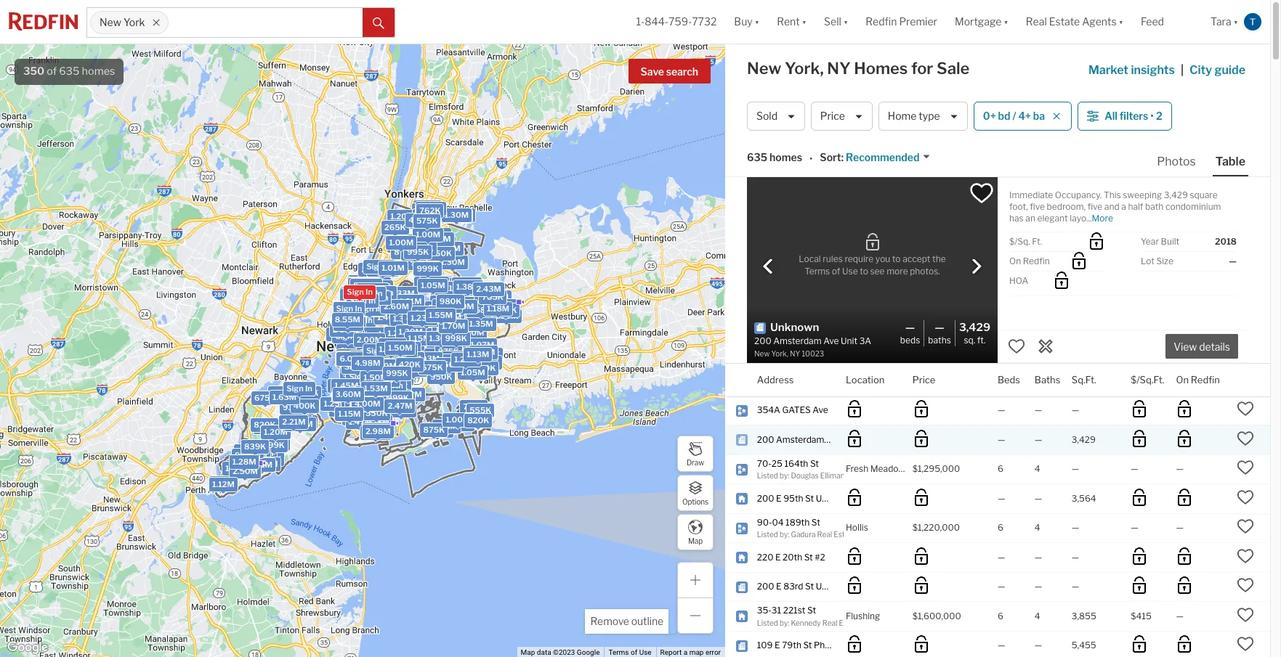 Task type: locate. For each thing, give the bounding box(es) containing it.
estate
[[1049, 16, 1080, 28], [863, 472, 885, 480], [834, 531, 856, 539], [839, 619, 861, 628]]

e inside 200 e 95th st unit 12a link
[[776, 493, 782, 504]]

1.40m
[[377, 313, 402, 323], [353, 416, 378, 426]]

accept the terms of use
[[805, 254, 946, 277]]

1 vertical spatial price button
[[913, 364, 936, 397]]

0 vertical spatial map
[[688, 537, 703, 546]]

1.25m
[[467, 362, 490, 372], [324, 399, 348, 409]]

2.43m
[[476, 284, 501, 294]]

favorite this home image
[[1008, 338, 1026, 355], [1237, 430, 1255, 448], [1237, 519, 1255, 536], [1237, 577, 1255, 595]]

2 vertical spatial of
[[631, 649, 638, 657]]

a
[[1122, 201, 1127, 212], [684, 649, 688, 657]]

0 vertical spatial 4
[[1035, 464, 1041, 475]]

3 by: from the top
[[780, 619, 790, 628]]

930k
[[410, 251, 432, 261], [402, 365, 425, 375], [283, 403, 305, 413], [260, 454, 282, 464]]

1.48m
[[435, 295, 459, 305], [397, 305, 421, 315], [348, 400, 373, 410]]

five up more
[[1088, 201, 1103, 212]]

1 vertical spatial •
[[810, 152, 813, 165]]

0 vertical spatial •
[[1151, 110, 1154, 122]]

1 vertical spatial ft.
[[977, 335, 986, 346]]

11
[[360, 288, 368, 298]]

▾ right mortgage
[[1004, 16, 1009, 28]]

terms inside accept the terms of use
[[805, 266, 830, 277]]

3,429 inside "immediate occupancy. this sweeping 3,429 square foot, five bedroom, five and a half bath condominium has an elegant layo..."
[[1164, 190, 1188, 201]]

3,429 up 3,564
[[1072, 435, 1096, 445]]

1.35m down 2.60m
[[393, 314, 417, 324]]

2 vertical spatial 1.60m
[[339, 410, 363, 420]]

by: down 31
[[780, 619, 790, 628]]

1 vertical spatial on
[[1176, 374, 1189, 386]]

1 listed from the top
[[757, 472, 778, 480]]

0 horizontal spatial map
[[521, 649, 535, 657]]

2 units up 11 units
[[362, 265, 388, 275]]

1.01m
[[382, 263, 405, 273]]

4.60m
[[283, 416, 308, 426]]

0 horizontal spatial 1.23m
[[291, 418, 315, 428]]

354a gates ave link
[[757, 405, 833, 417]]

875k left 1.32m
[[423, 425, 445, 435]]

0 vertical spatial 3,429
[[1164, 190, 1188, 201]]

1.21m down 4.98m
[[367, 371, 389, 381]]

st for 79th
[[804, 641, 812, 652]]

5 favorite this home image from the top
[[1237, 607, 1255, 624]]

6 for $1,295,000
[[998, 464, 1004, 475]]

1 favorite this home image from the top
[[1237, 401, 1255, 418]]

more
[[887, 266, 908, 277]]

2.50m down 763k
[[233, 466, 258, 477]]

895k down 910k
[[394, 247, 416, 257]]

by: inside 90-04 189th st listed by: gadura real estate llc
[[780, 531, 790, 539]]

a inside "immediate occupancy. this sweeping 3,429 square foot, five bedroom, five and a half bath condominium has an elegant layo..."
[[1122, 201, 1127, 212]]

view details button
[[1166, 335, 1239, 359]]

1 vertical spatial listed
[[757, 531, 778, 539]]

e right 109
[[775, 641, 780, 652]]

1 horizontal spatial of
[[631, 649, 638, 657]]

▾ right agents
[[1119, 16, 1124, 28]]

st inside 90-04 189th st listed by: gadura real estate llc
[[812, 517, 821, 528]]

2 units down the 8.55m
[[333, 325, 359, 335]]

3 ▾ from the left
[[844, 16, 849, 28]]

0 horizontal spatial beds
[[900, 335, 920, 346]]

homes down new york on the left of page
[[82, 65, 115, 78]]

by: down 04
[[780, 531, 790, 539]]

beds button
[[998, 364, 1021, 397]]

price button
[[811, 102, 873, 131], [913, 364, 936, 397]]

1 horizontal spatial 1.56m
[[438, 312, 462, 323]]

by: inside 35-31 221st st listed by: kennedy real estate group
[[780, 619, 790, 628]]

2 inside button
[[1156, 110, 1163, 122]]

five down immediate
[[1030, 201, 1045, 212]]

1.24m
[[436, 255, 460, 265]]

estate left llc
[[834, 531, 856, 539]]

11 units
[[360, 288, 389, 298]]

st up douglas in the bottom of the page
[[810, 458, 819, 469]]

755k
[[463, 402, 485, 412]]

2 vertical spatial redfin
[[1191, 374, 1220, 386]]

6.05m
[[340, 354, 366, 364]]

4 favorite this home image from the top
[[1237, 548, 1255, 565]]

890k
[[401, 354, 423, 364]]

for
[[911, 59, 934, 78]]

4 ▾ from the left
[[1004, 16, 1009, 28]]

3 200 from the top
[[757, 582, 774, 593]]

1.21m down 850k
[[436, 422, 458, 432]]

1 vertical spatial 1.47m
[[332, 381, 356, 391]]

1.48m up 1.59m
[[397, 305, 421, 315]]

buy ▾
[[734, 16, 760, 28]]

1 horizontal spatial 35-
[[835, 582, 849, 593]]

1.45m up 2.28m at left
[[440, 293, 465, 303]]

this
[[1104, 190, 1121, 201]]

heading
[[755, 321, 873, 360]]

1 vertical spatial 3.05m
[[287, 419, 313, 429]]

real right elliman
[[847, 472, 862, 480]]

st left ph
[[804, 641, 812, 652]]

immediate
[[1010, 190, 1053, 201]]

2 favorite this home image from the top
[[1237, 460, 1255, 477]]

200 for 200 e 95th st unit 12a
[[757, 493, 774, 504]]

to see more photos.
[[858, 266, 940, 277]]

st for 95th
[[805, 493, 814, 504]]

1 horizontal spatial five
[[1088, 201, 1103, 212]]

1 horizontal spatial a
[[1122, 201, 1127, 212]]

st up kennedy
[[808, 605, 816, 616]]

2 vertical spatial listed
[[757, 619, 778, 628]]

2 five from the left
[[1088, 201, 1103, 212]]

previous button image
[[761, 259, 776, 274]]

1.95m
[[335, 389, 360, 399], [342, 397, 366, 407]]

1.09m
[[249, 449, 274, 459]]

▾ right tara
[[1234, 16, 1239, 28]]

use left the report
[[639, 649, 652, 657]]

real inside 70-25 164th st listed by: douglas elliman real estate
[[847, 472, 862, 480]]

999k down 997k
[[387, 393, 409, 403]]

of for use
[[631, 649, 638, 657]]

by: for 189th
[[780, 531, 790, 539]]

1.21m up 1.58m at left
[[477, 289, 500, 299]]

▾ for buy ▾
[[755, 16, 760, 28]]

1.68m
[[344, 401, 368, 411]]

0 vertical spatial 1.53m
[[475, 292, 499, 303]]

200 for 200 e 83rd st unit 35-b
[[757, 582, 774, 593]]

1.21m
[[477, 289, 500, 299], [400, 297, 422, 307], [367, 371, 389, 381], [436, 422, 458, 432]]

new left york,
[[747, 59, 782, 78]]

2.90m
[[349, 359, 374, 369]]

2.10m
[[460, 328, 484, 338]]

▾ for sell ▾
[[844, 16, 849, 28]]

unit for 12a
[[816, 493, 833, 504]]

• right the filters
[[1151, 110, 1154, 122]]

— inside — baths
[[935, 321, 945, 334]]

988k
[[429, 347, 451, 358]]

map inside button
[[688, 537, 703, 546]]

guide
[[1215, 63, 1246, 77]]

favorite button checkbox
[[970, 181, 994, 206]]

1.60m
[[464, 292, 488, 303], [398, 309, 422, 319], [339, 410, 363, 420]]

new york
[[100, 16, 145, 29]]

favorite this home image for 109 e 79th st ph 20
[[1237, 636, 1255, 654]]

0 vertical spatial redfin
[[866, 16, 897, 28]]

0 vertical spatial new
[[100, 16, 121, 29]]

listed inside 70-25 164th st listed by: douglas elliman real estate
[[757, 472, 778, 480]]

1.56m up 1.54m
[[438, 312, 462, 323]]

unit left b
[[816, 582, 833, 593]]

sell
[[824, 16, 842, 28]]

• for filters
[[1151, 110, 1154, 122]]

2 6 from the top
[[998, 523, 1004, 534]]

1 horizontal spatial •
[[1151, 110, 1154, 122]]

1 vertical spatial 1.53m
[[364, 384, 388, 394]]

e inside 200 e 83rd st unit 35-b link
[[776, 582, 782, 593]]

900k up 1.24m
[[430, 238, 453, 248]]

map button
[[677, 515, 714, 551]]

listed down 90-
[[757, 531, 778, 539]]

3 listed from the top
[[757, 619, 778, 628]]

1.90m up 1.55m
[[433, 297, 457, 307]]

unit left 3a
[[844, 435, 861, 445]]

70-25 164th st link
[[757, 458, 833, 470]]

2.80m
[[348, 358, 373, 368]]

3a
[[862, 435, 874, 445]]

1 vertical spatial 4
[[1035, 523, 1041, 534]]

e inside 220 e 20th st #2 link
[[776, 552, 781, 563]]

1 vertical spatial 1.40m
[[353, 416, 378, 426]]

e inside '109 e 79th st ph 20' link
[[775, 641, 780, 652]]

820k down 780k
[[474, 364, 496, 374]]

ft.
[[1032, 236, 1042, 247], [977, 335, 986, 346]]

fresh
[[846, 464, 869, 475]]

real right mortgage ▾
[[1026, 16, 1047, 28]]

354a gates ave
[[757, 405, 828, 416]]

0 vertical spatial 1.10m
[[416, 216, 438, 226]]

1.18m down 879k on the bottom
[[444, 356, 467, 367]]

25
[[772, 458, 783, 469]]

listed inside 90-04 189th st listed by: gadura real estate llc
[[757, 531, 778, 539]]

1.47m up 1.74m in the left of the page
[[332, 381, 356, 391]]

900k down 993k
[[411, 258, 433, 268]]

5 ▾ from the left
[[1119, 16, 1124, 28]]

6 right $1,600,000
[[998, 611, 1004, 622]]

930k down 442k
[[402, 365, 425, 375]]

3,429 for 3,429
[[1072, 435, 1096, 445]]

420k
[[399, 360, 421, 370]]

1.27m up 2.28m at left
[[423, 279, 447, 289]]

• for homes
[[810, 152, 813, 165]]

2 horizontal spatial 1.70m
[[442, 321, 465, 331]]

2 200 from the top
[[757, 493, 774, 504]]

ft. right sq.
[[977, 335, 986, 346]]

remove outline button
[[585, 610, 669, 635]]

3.05m down 1.24m
[[443, 280, 469, 290]]

st inside 70-25 164th st listed by: douglas elliman real estate
[[810, 458, 819, 469]]

0 horizontal spatial 1.56m
[[389, 405, 414, 416]]

1.84m up the 1.41m
[[435, 301, 460, 311]]

size
[[1157, 256, 1174, 267]]

listed for 31
[[757, 619, 778, 628]]

ave
[[813, 405, 828, 416], [826, 435, 842, 445]]

930k down 993k
[[410, 251, 432, 261]]

1.38m
[[456, 282, 480, 292], [399, 332, 423, 342], [388, 335, 412, 345]]

listed for 04
[[757, 531, 778, 539]]

0 horizontal spatial 1.48m
[[348, 400, 373, 410]]

more link
[[1092, 213, 1114, 224]]

2 horizontal spatial 1.48m
[[435, 295, 459, 305]]

1 vertical spatial a
[[684, 649, 688, 657]]

• left sort
[[810, 152, 813, 165]]

10.9m
[[336, 319, 360, 329]]

1 200 from the top
[[757, 435, 774, 445]]

report
[[660, 649, 682, 657]]

4.98m
[[355, 358, 381, 368]]

2
[[1156, 110, 1163, 122], [362, 265, 367, 275], [336, 303, 341, 313], [333, 325, 338, 335], [340, 353, 345, 363]]

by: inside 70-25 164th st listed by: douglas elliman real estate
[[780, 472, 790, 480]]

favorite this home image for 220 e 20th st #2
[[1237, 548, 1255, 565]]

3.05m down 400k
[[287, 419, 313, 429]]

200 up 90-
[[757, 493, 774, 504]]

st right 95th
[[805, 493, 814, 504]]

2 units up the 8.55m
[[336, 303, 363, 313]]

baths button
[[1035, 364, 1061, 397]]

map
[[688, 537, 703, 546], [521, 649, 535, 657]]

0 horizontal spatial 1.25m
[[324, 399, 348, 409]]

estate inside 70-25 164th st listed by: douglas elliman real estate
[[863, 472, 885, 480]]

3 6 from the top
[[998, 611, 1004, 622]]

1.70m
[[442, 321, 465, 331], [373, 361, 397, 371], [335, 391, 359, 401]]

▾ for rent ▾
[[802, 16, 807, 28]]

of
[[47, 65, 57, 78], [832, 266, 841, 277], [631, 649, 638, 657]]

2 listed from the top
[[757, 531, 778, 539]]

2 4 from the top
[[1035, 523, 1041, 534]]

0 vertical spatial ave
[[813, 405, 828, 416]]

st for 189th
[[812, 517, 821, 528]]

2 ▾ from the left
[[802, 16, 807, 28]]

1 6 from the top
[[998, 464, 1004, 475]]

on up hoa
[[1010, 256, 1021, 267]]

▾ right buy
[[755, 16, 760, 28]]

3 4 from the top
[[1035, 611, 1041, 622]]

map down options
[[688, 537, 703, 546]]

unit for 35-
[[816, 582, 833, 593]]

a right and
[[1122, 201, 1127, 212]]

a left map
[[684, 649, 688, 657]]

1.35m down 997k
[[386, 393, 410, 403]]

e right 220
[[776, 552, 781, 563]]

estate down 3a
[[863, 472, 885, 480]]

ave for gates
[[813, 405, 828, 416]]

1 horizontal spatial 3.05m
[[443, 280, 469, 290]]

1 horizontal spatial 1.90m
[[433, 297, 457, 307]]

None search field
[[169, 8, 363, 37]]

of down remove outline button
[[631, 649, 638, 657]]

remove outline
[[591, 616, 664, 628]]

635 right 350
[[59, 65, 80, 78]]

1-844-759-7732
[[636, 16, 717, 28]]

st for 20th
[[804, 552, 813, 563]]

1 horizontal spatial use
[[842, 266, 858, 277]]

763k
[[249, 453, 271, 463]]

favorite this home image
[[1237, 401, 1255, 418], [1237, 460, 1255, 477], [1237, 489, 1255, 507], [1237, 548, 1255, 565], [1237, 607, 1255, 624], [1237, 636, 1255, 654]]

0 horizontal spatial 3.05m
[[287, 419, 313, 429]]

real estate agents ▾ link
[[1026, 0, 1124, 44]]

635 down sold in the right top of the page
[[747, 151, 768, 164]]

35-31 221st st link
[[757, 605, 833, 617]]

e for 83rd
[[776, 582, 782, 593]]

listed down 31
[[757, 619, 778, 628]]

new left york
[[100, 16, 121, 29]]

1.98m
[[460, 288, 484, 298]]

0 horizontal spatial new
[[100, 16, 121, 29]]

3,429 up sq.
[[959, 321, 991, 334]]

x-out this home image
[[1037, 338, 1055, 355]]

1.56m down 997k
[[389, 405, 414, 416]]

condominium
[[1166, 201, 1222, 212]]

3 favorite this home image from the top
[[1237, 489, 1255, 507]]

price up sort :
[[820, 110, 845, 122]]

0 horizontal spatial 2.50m
[[233, 466, 258, 477]]

1 vertical spatial new
[[747, 59, 782, 78]]

0 vertical spatial 950k
[[416, 202, 439, 212]]

by: down 25
[[780, 472, 790, 480]]

2018
[[1215, 236, 1237, 247]]

6 ▾ from the left
[[1234, 16, 1239, 28]]

1 vertical spatial 1.13m
[[467, 349, 489, 360]]

e left 83rd on the bottom
[[776, 582, 782, 593]]

1 horizontal spatial 1.25m
[[467, 362, 490, 372]]

0 vertical spatial a
[[1122, 201, 1127, 212]]

1 4 from the top
[[1035, 464, 1041, 475]]

200 amsterdam ave unit 3a link
[[757, 435, 874, 447]]

of for 635
[[47, 65, 57, 78]]

redfin inside button
[[1191, 374, 1220, 386]]

2 horizontal spatial 1.23m
[[455, 279, 479, 290]]

1.00m down 910k
[[404, 249, 428, 259]]

1 vertical spatial 3,429
[[959, 321, 991, 334]]

1 vertical spatial price
[[913, 374, 936, 386]]

0 vertical spatial beds
[[900, 335, 920, 346]]

1 horizontal spatial 1.45m
[[440, 293, 465, 303]]

st inside 35-31 221st st listed by: kennedy real estate group
[[808, 605, 816, 616]]

real inside 35-31 221st st listed by: kennedy real estate group
[[823, 619, 838, 628]]

0 horizontal spatial on
[[1010, 256, 1021, 267]]

875k up 850k
[[438, 347, 459, 357]]

1.28m up the '1.11m'
[[237, 447, 261, 457]]

e for 20th
[[776, 552, 781, 563]]

1.45m up 1.74m in the left of the page
[[334, 381, 359, 391]]

york,
[[785, 59, 824, 78]]

ba
[[1034, 110, 1045, 122]]

listed inside 35-31 221st st listed by: kennedy real estate group
[[757, 619, 778, 628]]

2 by: from the top
[[780, 531, 790, 539]]

0 vertical spatial 998k
[[416, 211, 438, 221]]

require
[[845, 254, 874, 265]]

▾ for tara ▾
[[1234, 16, 1239, 28]]

$1,295,000
[[913, 464, 960, 475]]

1 horizontal spatial 1.53m
[[475, 292, 499, 303]]

820k up 860k
[[254, 420, 276, 430]]

2.05m down 1.79m
[[418, 330, 443, 340]]

— baths
[[928, 321, 951, 346]]

0 vertical spatial baths
[[928, 335, 951, 346]]

910k
[[401, 236, 422, 246]]

baths
[[928, 335, 951, 346], [1035, 374, 1061, 386]]

0 horizontal spatial 1.13m
[[409, 310, 432, 320]]

0 vertical spatial 1.25m
[[467, 362, 490, 372]]

real estate agents ▾
[[1026, 16, 1124, 28]]

1 by: from the top
[[780, 472, 790, 480]]

2 vertical spatial 200
[[757, 582, 774, 593]]

0 horizontal spatial baths
[[928, 335, 951, 346]]

1.10m down 970k
[[380, 393, 402, 403]]

1 ▾ from the left
[[755, 16, 760, 28]]

by: for 164th
[[780, 472, 790, 480]]

google image
[[4, 639, 52, 658]]

by: for 221st
[[780, 619, 790, 628]]

1.10m down 535k
[[416, 216, 438, 226]]

200 up 31
[[757, 582, 774, 593]]

1 horizontal spatial new
[[747, 59, 782, 78]]

0 horizontal spatial of
[[47, 65, 57, 78]]

0 vertical spatial 1.47m
[[395, 342, 419, 352]]

real
[[1026, 16, 1047, 28], [847, 472, 862, 480], [817, 531, 832, 539], [823, 619, 838, 628]]

2.05m down 1.19m
[[230, 461, 255, 472]]

use down local rules require you to
[[842, 266, 858, 277]]

1 vertical spatial 1.10m
[[380, 393, 402, 403]]

0 vertical spatial 1.60m
[[464, 292, 488, 303]]

1 vertical spatial 1.25m
[[324, 399, 348, 409]]

map data ©2023 google
[[521, 649, 600, 657]]

200 up 70-
[[757, 435, 774, 445]]

b
[[849, 582, 855, 593]]

0 horizontal spatial five
[[1030, 201, 1045, 212]]

2.21m
[[282, 417, 306, 428]]

ft. inside 3,429 sq. ft.
[[977, 335, 986, 346]]

635 homes •
[[747, 151, 813, 165]]

• inside 'all filters • 2' button
[[1151, 110, 1154, 122]]

homes down sold button
[[770, 151, 802, 164]]

1.47m up 890k
[[395, 342, 419, 352]]

6 favorite this home image from the top
[[1237, 636, 1255, 654]]

1.33m up 2.60m
[[391, 289, 415, 299]]

1.11m
[[251, 460, 273, 470]]

2.28m
[[428, 303, 453, 314]]

14.6m
[[336, 329, 360, 339]]

remove
[[591, 616, 629, 628]]

3,429 for 3,429 sq. ft.
[[959, 321, 991, 334]]

1 horizontal spatial 635
[[747, 151, 768, 164]]

1.40m up 3.40m
[[353, 416, 378, 426]]

0 vertical spatial 1.49m
[[450, 302, 474, 312]]

1.84m up 1.92m
[[379, 344, 403, 355]]

0 vertical spatial 875k
[[438, 347, 459, 357]]

20
[[827, 641, 838, 652]]

— beds
[[900, 321, 920, 346]]

1 horizontal spatial on
[[1176, 374, 1189, 386]]

• inside 635 homes •
[[810, 152, 813, 165]]

0 horizontal spatial 35-
[[757, 605, 772, 616]]

1 horizontal spatial redfin
[[1023, 256, 1050, 267]]

1.65m
[[331, 381, 355, 391]]

redfin down $/sq. ft.
[[1023, 256, 1050, 267]]

79th
[[782, 641, 802, 652]]



Task type: vqa. For each thing, say whether or not it's contained in the screenshot.
Add home to favorites image within the option
no



Task type: describe. For each thing, give the bounding box(es) containing it.
1 horizontal spatial 1.33m
[[417, 278, 441, 289]]

0 horizontal spatial 1.90m
[[384, 295, 408, 305]]

3,564
[[1072, 493, 1097, 504]]

meadows
[[871, 464, 910, 475]]

0 vertical spatial 1.23m
[[455, 279, 479, 290]]

0 horizontal spatial 1.10m
[[380, 393, 402, 403]]

1.35m down 1.58m at left
[[469, 319, 493, 329]]

estate inside dropdown button
[[1049, 16, 1080, 28]]

half
[[1128, 201, 1144, 212]]

1.18m down 2.63m
[[487, 304, 510, 314]]

1.03m
[[416, 354, 440, 364]]

:
[[841, 151, 844, 164]]

1 vertical spatial 875k
[[423, 425, 445, 435]]

1.00m down 755k
[[446, 415, 470, 425]]

2 vertical spatial 1.47m
[[349, 417, 372, 428]]

820k down 555k in the left bottom of the page
[[467, 416, 489, 426]]

remove 0+ bd / 4+ ba image
[[1053, 112, 1061, 121]]

0 vertical spatial ft.
[[1032, 236, 1042, 247]]

220
[[757, 552, 774, 563]]

1 vertical spatial 950k
[[430, 248, 452, 259]]

0 vertical spatial homes
[[82, 65, 115, 78]]

745k
[[412, 217, 433, 227]]

999k up 763k
[[263, 441, 285, 451]]

market
[[1089, 63, 1129, 77]]

0 vertical spatial 895k
[[394, 247, 416, 257]]

1 horizontal spatial 1.49m
[[450, 302, 474, 312]]

1.84m up 2.28m at left
[[434, 286, 458, 296]]

buy ▾ button
[[734, 0, 760, 44]]

0 horizontal spatial 1.33m
[[391, 289, 415, 299]]

units up 11 units
[[368, 265, 388, 275]]

925k
[[271, 388, 293, 398]]

0 vertical spatial 35-
[[835, 582, 849, 593]]

units up '8.60m'
[[343, 303, 363, 313]]

$415
[[1131, 611, 1152, 622]]

2 left the 2.80m
[[340, 353, 345, 363]]

880k down 993k
[[420, 253, 443, 263]]

4 for $1,220,000
[[1035, 523, 1041, 534]]

photos.
[[910, 266, 940, 277]]

6 for $1,220,000
[[998, 523, 1004, 534]]

265k
[[384, 222, 406, 232]]

douglas
[[791, 472, 819, 480]]

st for 164th
[[810, 458, 819, 469]]

2.98m
[[366, 427, 391, 437]]

0 vertical spatial 1.56m
[[438, 312, 462, 323]]

submit search image
[[373, 17, 385, 29]]

1.84m up 1.79m
[[436, 308, 460, 318]]

1.62m
[[345, 414, 369, 424]]

3,429 sq. ft.
[[959, 321, 991, 346]]

1 vertical spatial terms
[[609, 649, 629, 657]]

1-844-759-7732 link
[[636, 16, 717, 28]]

map region
[[0, 0, 814, 658]]

200 e 95th st unit 12a
[[757, 493, 850, 504]]

favorite this home image for 200 e 95th st unit 12a
[[1237, 489, 1255, 507]]

rent ▾ button
[[777, 0, 807, 44]]

350
[[23, 65, 44, 78]]

0 horizontal spatial 635
[[59, 65, 80, 78]]

1.18m up the 800k in the left top of the page
[[428, 234, 451, 244]]

homes inside 635 homes •
[[770, 151, 802, 164]]

units down 2.00m
[[346, 353, 366, 363]]

2 vertical spatial 998k
[[445, 334, 467, 344]]

2.22m
[[333, 405, 357, 415]]

$/sq. ft.
[[1010, 236, 1042, 247]]

1 vertical spatial 1.28m
[[232, 457, 256, 467]]

2 up 11
[[362, 265, 367, 275]]

favorite this home image for 354a gates ave
[[1237, 401, 1255, 418]]

1 vertical spatial 900k
[[411, 258, 433, 268]]

1.18m up 3.40m
[[367, 417, 390, 427]]

4 for $1,295,000
[[1035, 464, 1041, 475]]

1 horizontal spatial price button
[[913, 364, 936, 397]]

ph
[[814, 641, 825, 652]]

rules
[[823, 254, 843, 265]]

address
[[757, 374, 794, 386]]

1.08m down 970k
[[379, 392, 404, 402]]

1.00m up 2.47m
[[398, 389, 422, 399]]

1 vertical spatial beds
[[998, 374, 1021, 386]]

estate inside 35-31 221st st listed by: kennedy real estate group
[[839, 619, 861, 628]]

1.00m down 265k
[[389, 238, 414, 248]]

999k down 993k
[[417, 264, 439, 274]]

0 horizontal spatial price button
[[811, 102, 873, 131]]

200 for 200 amsterdam ave unit 3a
[[757, 435, 774, 445]]

map
[[690, 649, 704, 657]]

1.19m
[[240, 446, 263, 457]]

999k down 2.28m at left
[[416, 315, 438, 325]]

0 horizontal spatial 1.53m
[[364, 384, 388, 394]]

sell ▾
[[824, 16, 849, 28]]

©2023
[[553, 649, 575, 657]]

0 horizontal spatial 830k
[[437, 355, 460, 365]]

0 horizontal spatial on redfin
[[1010, 256, 1050, 267]]

mortgage ▾
[[955, 16, 1009, 28]]

sold
[[757, 110, 778, 122]]

ave for amsterdam
[[826, 435, 842, 445]]

935k
[[467, 366, 488, 376]]

hollis
[[846, 523, 868, 534]]

st for 221st
[[808, 605, 816, 616]]

1.46m
[[382, 337, 406, 347]]

tara
[[1211, 16, 1232, 28]]

units down the 8.55m
[[339, 325, 359, 335]]

0 horizontal spatial 1.60m
[[339, 410, 363, 420]]

1 vertical spatial on redfin
[[1176, 374, 1220, 386]]

2 vertical spatial 995k
[[235, 451, 257, 461]]

0 vertical spatial 1.40m
[[377, 313, 402, 323]]

remove new york image
[[152, 18, 161, 27]]

221st
[[783, 605, 806, 616]]

1.08m up 910k
[[392, 215, 416, 225]]

1 horizontal spatial 1.70m
[[373, 361, 397, 371]]

— inside — beds
[[906, 321, 915, 334]]

st for 83rd
[[805, 582, 814, 593]]

2 vertical spatial 950k
[[430, 372, 452, 383]]

you
[[876, 254, 891, 265]]

20th
[[783, 552, 803, 563]]

▾ for mortgage ▾
[[1004, 16, 1009, 28]]

1.16m
[[473, 348, 495, 358]]

estate inside 90-04 189th st listed by: gadura real estate llc
[[834, 531, 856, 539]]

0 vertical spatial unit
[[844, 435, 861, 445]]

1.71m
[[336, 390, 359, 400]]

has
[[1010, 213, 1024, 224]]

real inside 90-04 189th st listed by: gadura real estate llc
[[817, 531, 832, 539]]

layo...
[[1070, 213, 1092, 224]]

redfin premier button
[[857, 0, 946, 44]]

1 vertical spatial baths
[[1035, 374, 1061, 386]]

930k down 860k
[[260, 454, 282, 464]]

0 vertical spatial 575k
[[416, 216, 438, 226]]

31
[[772, 605, 782, 616]]

an
[[1026, 213, 1036, 224]]

1 vertical spatial 1.56m
[[389, 405, 414, 416]]

6 for $1,600,000
[[998, 611, 1004, 622]]

1 horizontal spatial 1.13m
[[467, 349, 489, 360]]

listed for 25
[[757, 472, 778, 480]]

0 vertical spatial 995k
[[407, 247, 429, 257]]

1 vertical spatial 1.60m
[[398, 309, 422, 319]]

800k
[[432, 244, 454, 255]]

1.44m
[[415, 308, 439, 318]]

0 vertical spatial 1.28m
[[237, 447, 261, 457]]

tara ▾
[[1211, 16, 1239, 28]]

1.35m down 4.00m
[[352, 412, 376, 422]]

1 vertical spatial 1.27m
[[435, 324, 459, 335]]

map for map data ©2023 google
[[521, 649, 535, 657]]

400k
[[293, 402, 316, 412]]

$/sq.ft.
[[1131, 374, 1165, 386]]

draw button
[[677, 436, 714, 472]]

880k right 919k
[[412, 243, 434, 253]]

1 vertical spatial redfin
[[1023, 256, 1050, 267]]

map for map
[[688, 537, 703, 546]]

0 vertical spatial to
[[893, 254, 901, 265]]

units right 11
[[369, 288, 389, 298]]

1.00m down 420k
[[386, 374, 410, 384]]

of inside accept the terms of use
[[832, 266, 841, 277]]

user photo image
[[1244, 13, 1262, 31]]

built
[[1161, 236, 1180, 247]]

0 vertical spatial 1.13m
[[409, 310, 432, 320]]

0 vertical spatial 2.05m
[[418, 330, 443, 340]]

location
[[846, 374, 885, 386]]

1 vertical spatial 1.49m
[[365, 375, 389, 386]]

new for new york, ny homes for sale
[[747, 59, 782, 78]]

4 for $1,600,000
[[1035, 611, 1041, 622]]

new for new york
[[100, 16, 121, 29]]

1 vertical spatial 575k
[[422, 363, 443, 373]]

sold button
[[747, 102, 805, 131]]

1.21m up 1.75m
[[400, 297, 422, 307]]

0 horizontal spatial to
[[860, 266, 869, 277]]

2 units down 2.00m
[[340, 353, 366, 363]]

1.00m down 735k
[[397, 354, 421, 364]]

635 inside 635 homes •
[[747, 151, 768, 164]]

1.00m up 860k
[[257, 422, 281, 432]]

$/sq.
[[1010, 236, 1031, 247]]

1 vertical spatial 998k
[[426, 230, 448, 240]]

0 horizontal spatial 1.45m
[[334, 381, 359, 391]]

2 horizontal spatial 1.60m
[[464, 292, 488, 303]]

data
[[537, 649, 551, 657]]

999k down 1.36m
[[424, 351, 446, 361]]

0 horizontal spatial use
[[639, 649, 652, 657]]

sq.
[[964, 335, 976, 346]]

8.60m
[[344, 315, 370, 325]]

1 vertical spatial 995k
[[386, 368, 408, 379]]

1.58m
[[469, 305, 493, 315]]

flushing
[[846, 611, 880, 622]]

2 up the 8.55m
[[336, 303, 341, 313]]

1 horizontal spatial 1.48m
[[397, 305, 421, 315]]

on redfin button
[[1176, 364, 1220, 397]]

0 horizontal spatial 2.05m
[[230, 461, 255, 472]]

1 five from the left
[[1030, 201, 1045, 212]]

|
[[1181, 63, 1184, 77]]

on inside on redfin button
[[1176, 374, 1189, 386]]

1.32m
[[448, 419, 472, 429]]

35- inside 35-31 221st st listed by: kennedy real estate group
[[757, 605, 772, 616]]

930k up the 2.30m
[[283, 403, 305, 413]]

2.60m
[[384, 302, 409, 312]]

0+ bd / 4+ ba button
[[974, 102, 1072, 131]]

1.00m up 993k
[[416, 229, 441, 240]]

2 vertical spatial 1.23m
[[291, 418, 315, 428]]

homes
[[854, 59, 908, 78]]

sq.ft.
[[1072, 374, 1097, 386]]

0 horizontal spatial a
[[684, 649, 688, 657]]

real inside real estate agents ▾ link
[[1026, 16, 1047, 28]]

sq.ft. button
[[1072, 364, 1097, 397]]

1.08m up 935k on the left
[[471, 349, 495, 359]]

favorite button image
[[970, 181, 994, 206]]

2 vertical spatial 1.70m
[[335, 391, 359, 401]]

all filters • 2 button
[[1078, 102, 1172, 131]]

2 down the 8.55m
[[333, 325, 338, 335]]

e for 79th
[[775, 641, 780, 652]]

table
[[1216, 155, 1246, 169]]

0 horizontal spatial price
[[820, 110, 845, 122]]

1 horizontal spatial 830k
[[477, 358, 499, 368]]

▾ inside dropdown button
[[1119, 16, 1124, 28]]

475k
[[409, 215, 430, 225]]

0 vertical spatial 900k
[[430, 238, 453, 248]]

sell ▾ button
[[816, 0, 857, 44]]

options button
[[677, 475, 714, 512]]

1 vertical spatial 895k
[[385, 366, 407, 376]]

2.15m
[[437, 244, 461, 254]]

0+
[[983, 110, 996, 122]]

1 horizontal spatial 1.10m
[[416, 216, 438, 226]]

1.00m up "745k"
[[419, 204, 444, 214]]

0 vertical spatial 1.45m
[[440, 293, 465, 303]]

e for 95th
[[776, 493, 782, 504]]

2.11m
[[438, 283, 460, 293]]

1-
[[636, 16, 645, 28]]

1 horizontal spatial 2.50m
[[352, 352, 378, 362]]

redfin inside 'button'
[[866, 16, 897, 28]]

0 vertical spatial 1.27m
[[423, 279, 447, 289]]

use inside accept the terms of use
[[842, 266, 858, 277]]

$/sq.ft. button
[[1131, 364, 1165, 397]]

0 vertical spatial on
[[1010, 256, 1021, 267]]

1.78m
[[342, 397, 366, 407]]

elegant
[[1038, 213, 1068, 224]]

1.08m up 890k
[[397, 339, 422, 349]]

next button image
[[970, 259, 984, 274]]

1 horizontal spatial 1.23m
[[411, 314, 434, 324]]



